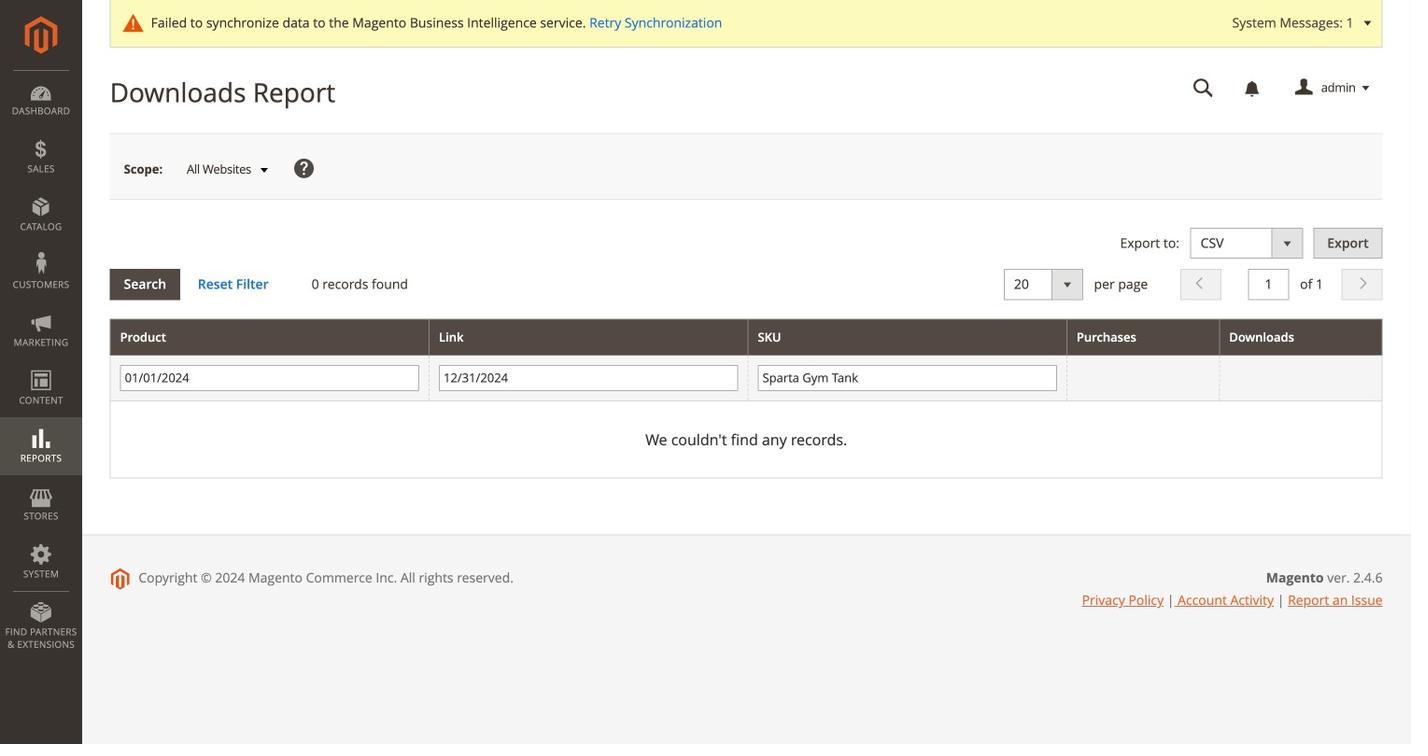 Task type: locate. For each thing, give the bounding box(es) containing it.
None text field
[[439, 365, 739, 391]]

None text field
[[1181, 72, 1227, 105], [1249, 269, 1290, 300], [120, 365, 420, 391], [758, 365, 1057, 391], [1181, 72, 1227, 105], [1249, 269, 1290, 300], [120, 365, 420, 391], [758, 365, 1057, 391]]

menu bar
[[0, 70, 82, 661]]



Task type: describe. For each thing, give the bounding box(es) containing it.
magento admin panel image
[[25, 16, 57, 54]]



